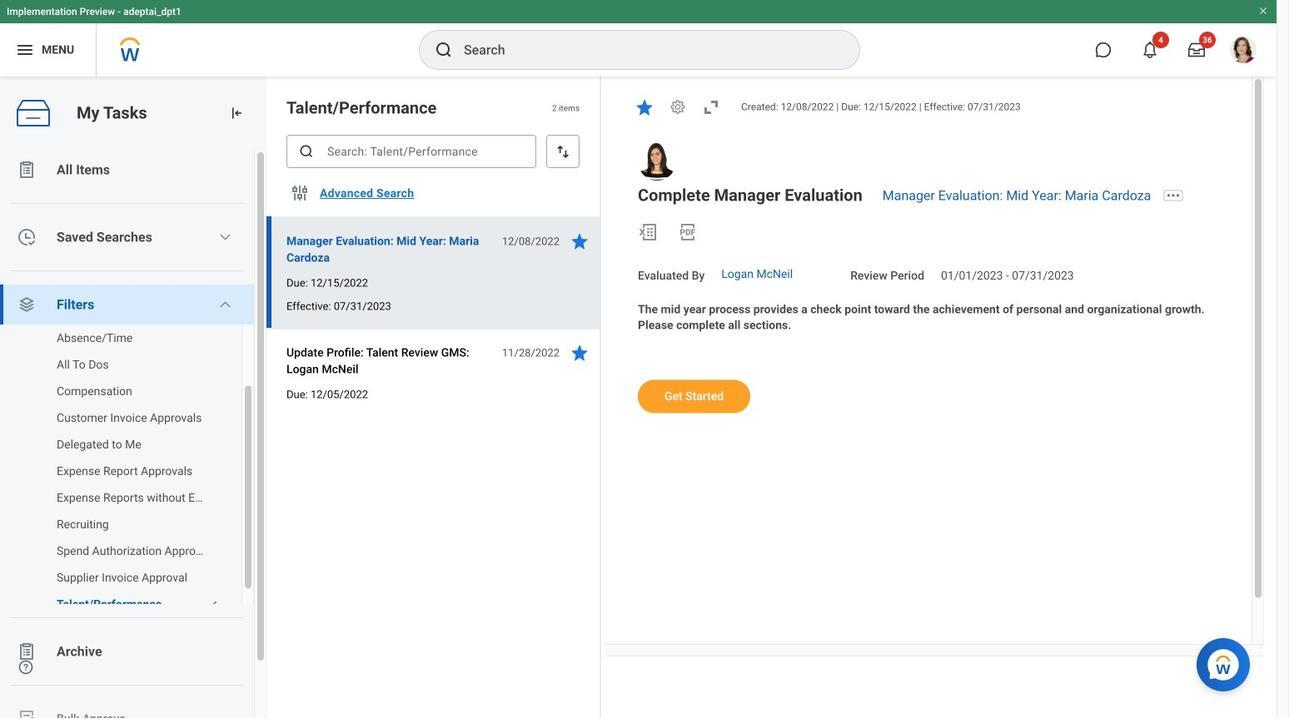 Task type: describe. For each thing, give the bounding box(es) containing it.
export to excel image
[[638, 222, 658, 242]]

chevron down image
[[218, 231, 232, 244]]

fullscreen image
[[701, 97, 721, 117]]

configure image
[[290, 183, 310, 203]]

1 horizontal spatial star image
[[635, 97, 655, 117]]

sort image
[[555, 143, 571, 160]]

2 clipboard image from the top
[[17, 642, 37, 662]]

question outline image
[[17, 660, 34, 676]]

Search Workday  search field
[[464, 32, 825, 68]]

perspective image
[[17, 295, 37, 315]]

view printable version (pdf) image
[[678, 222, 698, 242]]

1 vertical spatial star image
[[570, 343, 590, 363]]

clock check image
[[17, 227, 37, 247]]

inbox large image
[[1188, 42, 1205, 58]]

profile logan mcneil image
[[1230, 37, 1257, 67]]

search image
[[298, 143, 315, 160]]



Task type: vqa. For each thing, say whether or not it's contained in the screenshot.
the task pay Image
no



Task type: locate. For each thing, give the bounding box(es) containing it.
transformation import image
[[228, 105, 245, 122]]

0 vertical spatial clipboard image
[[17, 160, 37, 180]]

banner
[[0, 0, 1277, 77]]

clipboard image up clock check icon
[[17, 160, 37, 180]]

2 list from the top
[[0, 295, 254, 622]]

star image
[[635, 97, 655, 117], [570, 343, 590, 363]]

rename image
[[17, 710, 37, 719]]

justify image
[[15, 40, 35, 60]]

chevron down image
[[218, 298, 232, 311]]

close environment banner image
[[1258, 6, 1268, 16]]

list
[[0, 150, 267, 719], [0, 295, 254, 622]]

1 vertical spatial clipboard image
[[17, 642, 37, 662]]

1 list from the top
[[0, 150, 267, 719]]

star image
[[570, 232, 590, 252]]

search image
[[434, 40, 454, 60]]

check image
[[207, 599, 218, 611]]

1 clipboard image from the top
[[17, 160, 37, 180]]

Search: Talent/Performance text field
[[286, 135, 536, 168]]

item list element
[[267, 77, 601, 719]]

0 horizontal spatial star image
[[570, 343, 590, 363]]

clipboard image up 'rename' image
[[17, 642, 37, 662]]

0 vertical spatial star image
[[635, 97, 655, 117]]

gear image
[[670, 99, 686, 115]]

clipboard image
[[17, 160, 37, 180], [17, 642, 37, 662]]

notifications large image
[[1142, 42, 1158, 58]]

employee's photo (maria cardoza) image
[[638, 142, 676, 181]]



